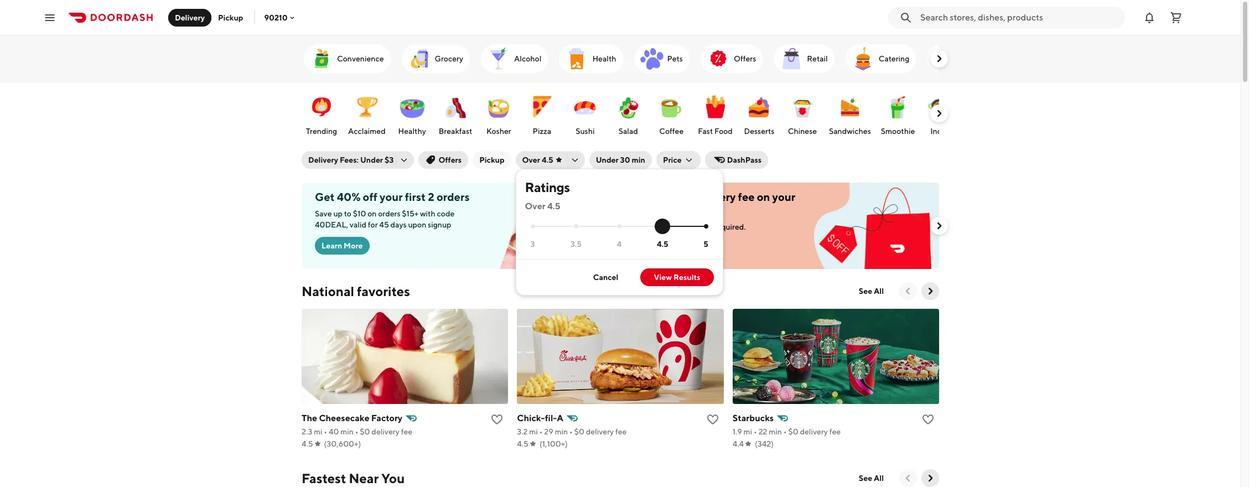 Task type: locate. For each thing, give the bounding box(es) containing it.
0 vertical spatial pickup button
[[212, 9, 250, 26]]

0 vertical spatial over 4.5
[[522, 156, 554, 164]]

offers link
[[701, 44, 763, 73]]

• left 29
[[540, 427, 543, 436]]

grocery link
[[402, 44, 470, 73]]

1 all from the top
[[874, 287, 884, 296]]

0 horizontal spatial $​0
[[360, 427, 370, 436]]

1 $​0 from the left
[[360, 427, 370, 436]]

price button
[[657, 151, 701, 169]]

a
[[670, 190, 676, 203]]

under left 30
[[596, 156, 619, 164]]

next button of carousel image
[[934, 53, 945, 64], [934, 220, 945, 231], [925, 286, 936, 297]]

delivery for starbucks
[[800, 427, 828, 436]]

see all link
[[853, 282, 891, 300], [853, 470, 891, 487]]

fee for chick-fil-a
[[616, 427, 627, 436]]

$​0 for factory
[[360, 427, 370, 436]]

more
[[344, 241, 363, 250], [667, 244, 686, 252]]

40%
[[337, 190, 361, 203]]

(1,100+)
[[540, 440, 568, 449]]

1 mi from the left
[[314, 427, 323, 436]]

over 4.5 button
[[516, 151, 585, 169]]

2.3 mi • 40 min • $​0 delivery fee
[[302, 427, 413, 436]]

1 vertical spatial first
[[638, 204, 659, 217]]

the cheesecake factory
[[302, 413, 403, 424]]

pickup button left 90210
[[212, 9, 250, 26]]

0 vertical spatial see all link
[[853, 282, 891, 300]]

1 vertical spatial see all link
[[853, 470, 891, 487]]

fee for starbucks
[[830, 427, 841, 436]]

1 see all from the top
[[859, 287, 884, 296]]

enjoy
[[638, 190, 668, 203]]

alcohol link
[[481, 44, 548, 73]]

2 click to add this store to your saved list image from the left
[[922, 413, 935, 426]]

0 horizontal spatial pickup
[[218, 13, 243, 22]]

orders up 45
[[378, 209, 401, 218]]

orders up code
[[437, 190, 470, 203]]

$0
[[678, 190, 693, 203]]

over 4.5 down the "ratings"
[[525, 201, 561, 212]]

• left "40"
[[324, 427, 327, 436]]

delivery down factory
[[372, 427, 400, 436]]

0 vertical spatial over
[[522, 156, 540, 164]]

the
[[302, 413, 317, 424]]

2 mi from the left
[[529, 427, 538, 436]]

min for starbucks
[[769, 427, 782, 436]]

1 horizontal spatial more
[[667, 244, 686, 252]]

learn more button down the subtotal
[[638, 239, 693, 257]]

learn more down 40deal,
[[322, 241, 363, 250]]

1 horizontal spatial learn more button
[[638, 239, 693, 257]]

min right 30
[[632, 156, 646, 164]]

learn more button down 40deal,
[[315, 237, 370, 255]]

1 your from the left
[[380, 190, 403, 203]]

on up for
[[368, 209, 377, 218]]

pickup down kosher
[[480, 156, 505, 164]]

more down valid
[[344, 241, 363, 250]]

pickup right delivery button
[[218, 13, 243, 22]]

0 horizontal spatial on
[[368, 209, 377, 218]]

over up 3 stars and over "image"
[[525, 201, 546, 212]]

0 vertical spatial see all
[[859, 287, 884, 296]]

0 vertical spatial delivery
[[175, 13, 205, 22]]

0 vertical spatial see
[[859, 287, 873, 296]]

• right '22'
[[784, 427, 787, 436]]

fee
[[738, 190, 755, 203], [401, 427, 413, 436], [616, 427, 627, 436], [830, 427, 841, 436]]

see all for national favorites
[[859, 287, 884, 296]]

orders inside save up to $10 on orders $15+ with code 40deal, valid for 45 days upon signup
[[378, 209, 401, 218]]

first inside enjoy a $0 delivery fee on your first order.
[[638, 204, 659, 217]]

national favorites link
[[302, 282, 410, 300]]

pizza
[[533, 127, 552, 136]]

trending link
[[303, 88, 341, 139]]

learn down the subtotal
[[645, 244, 666, 252]]

2 under from the left
[[596, 156, 619, 164]]

• right 29
[[570, 427, 573, 436]]

0 horizontal spatial learn more button
[[315, 237, 370, 255]]

1 previous button of carousel image from the top
[[903, 286, 914, 297]]

under left $3
[[360, 156, 383, 164]]

4 stars and over image
[[617, 224, 622, 229]]

over down pizza
[[522, 156, 540, 164]]

1 horizontal spatial pickup button
[[473, 151, 511, 169]]

offers inside 'offers' link
[[734, 54, 757, 63]]

food
[[715, 127, 733, 136]]

pickup button down kosher
[[473, 151, 511, 169]]

1 horizontal spatial on
[[757, 190, 771, 203]]

3.2
[[517, 427, 528, 436]]

on inside enjoy a $0 delivery fee on your first order.
[[757, 190, 771, 203]]

1 horizontal spatial mi
[[529, 427, 538, 436]]

offers right offers icon
[[734, 54, 757, 63]]

0 vertical spatial previous button of carousel image
[[903, 286, 914, 297]]

offers image
[[705, 45, 732, 72]]

mi right 3.2
[[529, 427, 538, 436]]

all for national favorites
[[874, 287, 884, 296]]

trending
[[306, 127, 337, 136]]

health
[[593, 54, 617, 63]]

0 horizontal spatial under
[[360, 156, 383, 164]]

fee inside enjoy a $0 delivery fee on your first order.
[[738, 190, 755, 203]]

1 horizontal spatial delivery
[[308, 156, 338, 164]]

1 vertical spatial previous button of carousel image
[[903, 473, 914, 484]]

1 horizontal spatial offers
[[734, 54, 757, 63]]

learn more down the subtotal
[[645, 244, 686, 252]]

min
[[632, 156, 646, 164], [341, 427, 354, 436], [555, 427, 568, 436], [769, 427, 782, 436]]

favorites
[[357, 284, 410, 299]]

on inside save up to $10 on orders $15+ with code 40deal, valid for 45 days upon signup
[[368, 209, 377, 218]]

previous button of carousel image
[[903, 286, 914, 297], [903, 473, 914, 484]]

retail
[[808, 54, 828, 63]]

offers button
[[419, 151, 469, 169]]

1 vertical spatial delivery
[[308, 156, 338, 164]]

learn for enjoy a $0 delivery fee on your first order.
[[645, 244, 666, 252]]

results
[[674, 273, 701, 282]]

fastest
[[302, 471, 346, 486]]

offers
[[734, 54, 757, 63], [439, 156, 462, 164]]

$​0 right 29
[[575, 427, 585, 436]]

delivery for delivery
[[175, 13, 205, 22]]

• down the cheesecake factory
[[355, 427, 359, 436]]

1 vertical spatial next button of carousel image
[[934, 220, 945, 231]]

5 • from the left
[[754, 427, 757, 436]]

0 items, open order cart image
[[1170, 11, 1183, 24]]

40deal,
[[315, 220, 348, 229]]

order.
[[661, 204, 691, 217]]

delivery for chick-fil-a
[[586, 427, 614, 436]]

mi right 1.9
[[744, 427, 753, 436]]

29
[[544, 427, 554, 436]]

0 horizontal spatial orders
[[378, 209, 401, 218]]

1 • from the left
[[324, 427, 327, 436]]

1 vertical spatial over
[[525, 201, 546, 212]]

•
[[324, 427, 327, 436], [355, 427, 359, 436], [540, 427, 543, 436], [570, 427, 573, 436], [754, 427, 757, 436], [784, 427, 787, 436]]

2 see all link from the top
[[853, 470, 891, 487]]

open menu image
[[43, 11, 56, 24]]

health image
[[564, 45, 590, 72]]

mi for chick-
[[529, 427, 538, 436]]

1 vertical spatial orders
[[378, 209, 401, 218]]

6 • from the left
[[784, 427, 787, 436]]

retail image
[[779, 45, 805, 72]]

1 vertical spatial see all
[[859, 474, 884, 483]]

price
[[663, 156, 682, 164]]

learn more button for 40%
[[315, 237, 370, 255]]

catering image
[[850, 45, 877, 72]]

see all link for fastest near you
[[853, 470, 891, 487]]

starbucks
[[733, 413, 774, 424]]

1 vertical spatial offers
[[439, 156, 462, 164]]

previous button of carousel image for fastest near you
[[903, 473, 914, 484]]

on down dashpass
[[757, 190, 771, 203]]

1 under from the left
[[360, 156, 383, 164]]

see all link for national favorites
[[853, 282, 891, 300]]

more down the subtotal
[[667, 244, 686, 252]]

1 horizontal spatial pickup
[[480, 156, 505, 164]]

delivery right '22'
[[800, 427, 828, 436]]

$​0 for a
[[575, 427, 585, 436]]

0 horizontal spatial delivery
[[175, 13, 205, 22]]

valid
[[350, 220, 367, 229]]

2 horizontal spatial $​0
[[789, 427, 799, 436]]

view results
[[654, 273, 701, 282]]

1 horizontal spatial learn
[[645, 244, 666, 252]]

2 see from the top
[[859, 474, 873, 483]]

learn more
[[322, 241, 363, 250], [645, 244, 686, 252]]

1 horizontal spatial your
[[773, 190, 796, 203]]

next button of carousel image
[[934, 108, 945, 119], [925, 473, 936, 484]]

delivery inside enjoy a $0 delivery fee on your first order.
[[695, 190, 736, 203]]

click to add this store to your saved list image
[[491, 413, 504, 426], [922, 413, 935, 426]]

delivery
[[695, 190, 736, 203], [372, 427, 400, 436], [586, 427, 614, 436], [800, 427, 828, 436]]

0 horizontal spatial more
[[344, 241, 363, 250]]

fast food
[[698, 127, 733, 136]]

mi right 2.3
[[314, 427, 323, 436]]

(30,600+)
[[324, 440, 361, 449]]

1 horizontal spatial first
[[638, 204, 659, 217]]

3 $​0 from the left
[[789, 427, 799, 436]]

delivery right 29
[[586, 427, 614, 436]]

delivery
[[175, 13, 205, 22], [308, 156, 338, 164]]

chinese
[[788, 127, 817, 136]]

see for national favorites
[[859, 287, 873, 296]]

first left 2
[[405, 190, 426, 203]]

0 vertical spatial on
[[757, 190, 771, 203]]

click to add this store to your saved list image
[[706, 413, 720, 426]]

pickup
[[218, 13, 243, 22], [480, 156, 505, 164]]

2 $​0 from the left
[[575, 427, 585, 436]]

notification bell image
[[1143, 11, 1157, 24]]

0 vertical spatial all
[[874, 287, 884, 296]]

delivery right the $0
[[695, 190, 736, 203]]

1.9 mi • 22 min • $​0 delivery fee
[[733, 427, 841, 436]]

enjoy a $0 delivery fee on your first order.
[[638, 190, 796, 217]]

0 horizontal spatial your
[[380, 190, 403, 203]]

first down enjoy
[[638, 204, 659, 217]]

1 horizontal spatial $​0
[[575, 427, 585, 436]]

4 • from the left
[[570, 427, 573, 436]]

orders
[[437, 190, 470, 203], [378, 209, 401, 218]]

learn down 40deal,
[[322, 241, 342, 250]]

under 30 min
[[596, 156, 646, 164]]

catering
[[879, 54, 910, 63]]

0 vertical spatial next button of carousel image
[[934, 108, 945, 119]]

1 horizontal spatial under
[[596, 156, 619, 164]]

2 all from the top
[[874, 474, 884, 483]]

mi for the
[[314, 427, 323, 436]]

click to add this store to your saved list image for the cheesecake factory
[[491, 413, 504, 426]]

1 vertical spatial pickup
[[480, 156, 505, 164]]

0 horizontal spatial click to add this store to your saved list image
[[491, 413, 504, 426]]

0 vertical spatial first
[[405, 190, 426, 203]]

3
[[531, 240, 535, 248]]

2 previous button of carousel image from the top
[[903, 473, 914, 484]]

Store search: begin typing to search for stores available on DoorDash text field
[[921, 11, 1119, 24]]

2 see all from the top
[[859, 474, 884, 483]]

0 vertical spatial offers
[[734, 54, 757, 63]]

0 horizontal spatial offers
[[439, 156, 462, 164]]

2 horizontal spatial mi
[[744, 427, 753, 436]]

min up (30,600+)
[[341, 427, 354, 436]]

1 horizontal spatial learn more
[[645, 244, 686, 252]]

national
[[302, 284, 354, 299]]

convenience image
[[308, 45, 335, 72]]

under inside button
[[596, 156, 619, 164]]

• left '22'
[[754, 427, 757, 436]]

on
[[757, 190, 771, 203], [368, 209, 377, 218]]

acclaimed link
[[346, 88, 388, 139]]

1 horizontal spatial click to add this store to your saved list image
[[922, 413, 935, 426]]

$​0 right '22'
[[789, 427, 799, 436]]

click to add this store to your saved list image for starbucks
[[922, 413, 935, 426]]

over 4.5 up the "ratings"
[[522, 156, 554, 164]]

0 horizontal spatial first
[[405, 190, 426, 203]]

1 see from the top
[[859, 287, 873, 296]]

2 your from the left
[[773, 190, 796, 203]]

pickup button
[[212, 9, 250, 26], [473, 151, 511, 169]]

0 horizontal spatial learn
[[322, 241, 342, 250]]

over inside button
[[522, 156, 540, 164]]

learn more for a
[[645, 244, 686, 252]]

2
[[428, 190, 435, 203]]

delivery inside button
[[175, 13, 205, 22]]

indian
[[931, 127, 953, 136]]

1 horizontal spatial orders
[[437, 190, 470, 203]]

1 vertical spatial on
[[368, 209, 377, 218]]

see all
[[859, 287, 884, 296], [859, 474, 884, 483]]

4.5 up the "ratings"
[[542, 156, 554, 164]]

$​0
[[360, 427, 370, 436], [575, 427, 585, 436], [789, 427, 799, 436]]

0 horizontal spatial mi
[[314, 427, 323, 436]]

0 horizontal spatial learn more
[[322, 241, 363, 250]]

min right 29
[[555, 427, 568, 436]]

4.5 down 2.3
[[302, 440, 313, 449]]

1 vertical spatial all
[[874, 474, 884, 483]]

$​0 down the cheesecake factory
[[360, 427, 370, 436]]

learn more button
[[315, 237, 370, 255], [638, 239, 693, 257]]

dashpass
[[727, 156, 762, 164]]

1 vertical spatial next button of carousel image
[[925, 473, 936, 484]]

4.5 inside button
[[542, 156, 554, 164]]

offers down breakfast
[[439, 156, 462, 164]]

1 vertical spatial see
[[859, 474, 873, 483]]

min right '22'
[[769, 427, 782, 436]]

mi
[[314, 427, 323, 436], [529, 427, 538, 436], [744, 427, 753, 436]]

1 see all link from the top
[[853, 282, 891, 300]]

1 click to add this store to your saved list image from the left
[[491, 413, 504, 426]]



Task type: describe. For each thing, give the bounding box(es) containing it.
days
[[391, 220, 407, 229]]

fast
[[698, 127, 713, 136]]

get
[[315, 190, 335, 203]]

over 4.5 inside button
[[522, 156, 554, 164]]

off
[[363, 190, 378, 203]]

code
[[437, 209, 455, 218]]

pets link
[[634, 44, 690, 73]]

with
[[420, 209, 436, 218]]

3.2 mi • 29 min • $​0 delivery fee
[[517, 427, 627, 436]]

pets image
[[639, 45, 665, 72]]

more for 40%
[[344, 241, 363, 250]]

dashpass button
[[705, 151, 769, 169]]

2.3
[[302, 427, 312, 436]]

view
[[654, 273, 672, 282]]

learn more for 40%
[[322, 241, 363, 250]]

national favorites
[[302, 284, 410, 299]]

kosher
[[487, 127, 511, 136]]

breakfast
[[439, 127, 473, 136]]

1 vertical spatial pickup button
[[473, 151, 511, 169]]

you
[[381, 471, 405, 486]]

fil-
[[545, 413, 557, 424]]

all for fastest near you
[[874, 474, 884, 483]]

4
[[617, 240, 622, 248]]

3 • from the left
[[540, 427, 543, 436]]

under 30 min button
[[590, 151, 652, 169]]

fastest near you
[[302, 471, 405, 486]]

0 vertical spatial pickup
[[218, 13, 243, 22]]

0 horizontal spatial pickup button
[[212, 9, 250, 26]]

convenience
[[337, 54, 384, 63]]

chick-
[[517, 413, 545, 424]]

subtotal
[[649, 223, 678, 231]]

sushi
[[576, 127, 595, 136]]

min for the cheesecake factory
[[341, 427, 354, 436]]

$3
[[385, 156, 394, 164]]

see all for fastest near you
[[859, 474, 884, 483]]

your inside enjoy a $0 delivery fee on your first order.
[[773, 190, 796, 203]]

view results button
[[641, 269, 714, 286]]

3.5 stars and over image
[[574, 224, 579, 229]]

factory
[[371, 413, 403, 424]]

cheesecake
[[319, 413, 370, 424]]

healthy
[[398, 127, 426, 136]]

$5
[[638, 223, 648, 231]]

health link
[[559, 44, 623, 73]]

5
[[704, 240, 709, 248]]

2 • from the left
[[355, 427, 359, 436]]

delivery for delivery fees: under $3
[[308, 156, 338, 164]]

chick-fil-a
[[517, 413, 564, 424]]

4.5 down the subtotal
[[657, 240, 669, 248]]

delivery fees: under $3
[[308, 156, 394, 164]]

0 vertical spatial next button of carousel image
[[934, 53, 945, 64]]

fastest near you link
[[302, 470, 405, 487]]

learn for get 40% off your first 2 orders
[[322, 241, 342, 250]]

sandwiches
[[829, 127, 871, 136]]

40
[[329, 427, 339, 436]]

coffee
[[660, 127, 684, 136]]

3 mi from the left
[[744, 427, 753, 436]]

previous button of carousel image for national favorites
[[903, 286, 914, 297]]

flowers image
[[932, 45, 959, 72]]

90210
[[264, 13, 288, 22]]

signup
[[428, 220, 452, 229]]

acclaimed
[[348, 127, 386, 136]]

near
[[349, 471, 379, 486]]

$5 subtotal minimum required.
[[638, 223, 746, 231]]

grocery image
[[406, 45, 433, 72]]

4.4
[[733, 440, 744, 449]]

45
[[379, 220, 389, 229]]

save
[[315, 209, 332, 218]]

2 vertical spatial next button of carousel image
[[925, 286, 936, 297]]

alcohol image
[[486, 45, 512, 72]]

$15+
[[402, 209, 419, 218]]

4.5 down the "ratings"
[[548, 201, 561, 212]]

0 vertical spatial orders
[[437, 190, 470, 203]]

upon
[[408, 220, 427, 229]]

cancel button
[[580, 269, 632, 286]]

a
[[557, 413, 564, 424]]

1.9
[[733, 427, 742, 436]]

offers inside offers button
[[439, 156, 462, 164]]

smoothie
[[881, 127, 915, 136]]

grocery
[[435, 54, 464, 63]]

minimum
[[680, 223, 713, 231]]

convenience link
[[304, 44, 391, 73]]

more for a
[[667, 244, 686, 252]]

min inside button
[[632, 156, 646, 164]]

3 stars and over image
[[531, 224, 535, 229]]

5 stars and over image
[[704, 224, 709, 229]]

fee for the cheesecake factory
[[401, 427, 413, 436]]

4.5 down 3.2
[[517, 440, 529, 449]]

fees:
[[340, 156, 359, 164]]

30
[[620, 156, 630, 164]]

3.5
[[571, 240, 582, 248]]

delivery for the cheesecake factory
[[372, 427, 400, 436]]

delivery button
[[168, 9, 212, 26]]

learn more button for a
[[638, 239, 693, 257]]

get 40% off your first 2 orders
[[315, 190, 470, 203]]

see for fastest near you
[[859, 474, 873, 483]]

pets
[[668, 54, 683, 63]]

cancel
[[593, 273, 619, 282]]

90210 button
[[264, 13, 297, 22]]

salad
[[619, 127, 638, 136]]

22
[[759, 427, 768, 436]]

min for chick-fil-a
[[555, 427, 568, 436]]

ratings
[[525, 179, 570, 195]]

retail link
[[774, 44, 835, 73]]

alcohol
[[514, 54, 542, 63]]

1 vertical spatial over 4.5
[[525, 201, 561, 212]]

up
[[334, 209, 343, 218]]

save up to $10 on orders $15+ with code 40deal, valid for 45 days upon signup
[[315, 209, 455, 229]]

to
[[344, 209, 352, 218]]



Task type: vqa. For each thing, say whether or not it's contained in the screenshot.


